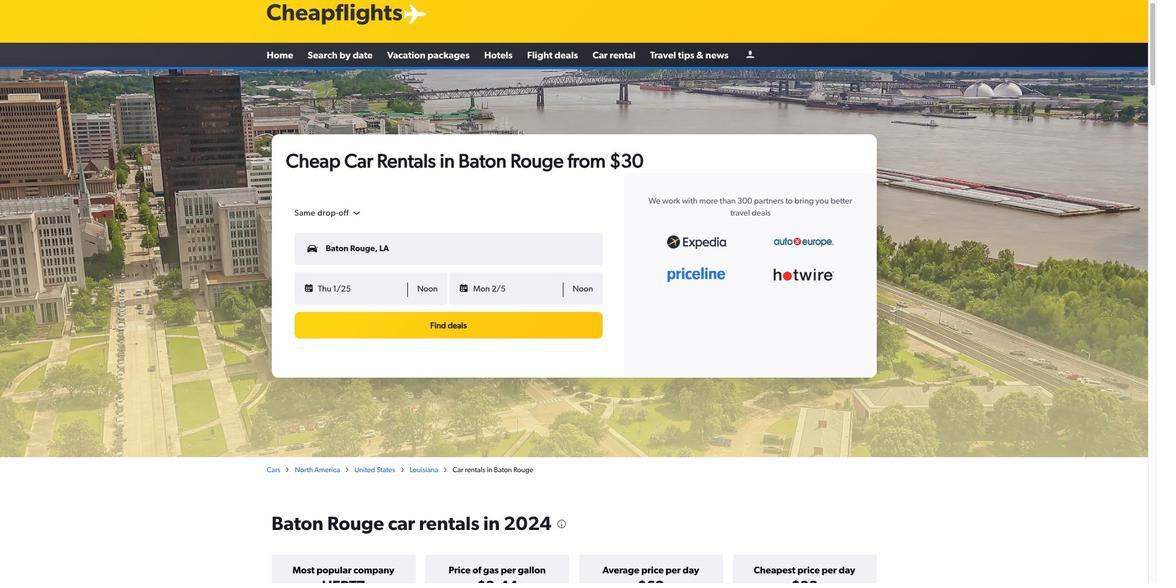 Task type: vqa. For each thing, say whether or not it's contained in the screenshot.
turo image
no



Task type: describe. For each thing, give the bounding box(es) containing it.
expedia image
[[667, 236, 728, 249]]

priceline image
[[667, 267, 728, 283]]

autoeurope image
[[774, 237, 834, 247]]

Car drop-off location Same drop-off field
[[295, 208, 362, 219]]



Task type: locate. For each thing, give the bounding box(es) containing it.
None text field
[[295, 233, 603, 265]]

None text field
[[295, 272, 603, 305]]

baton rouge image
[[0, 69, 1149, 458]]

hotwire image
[[774, 269, 834, 281]]



